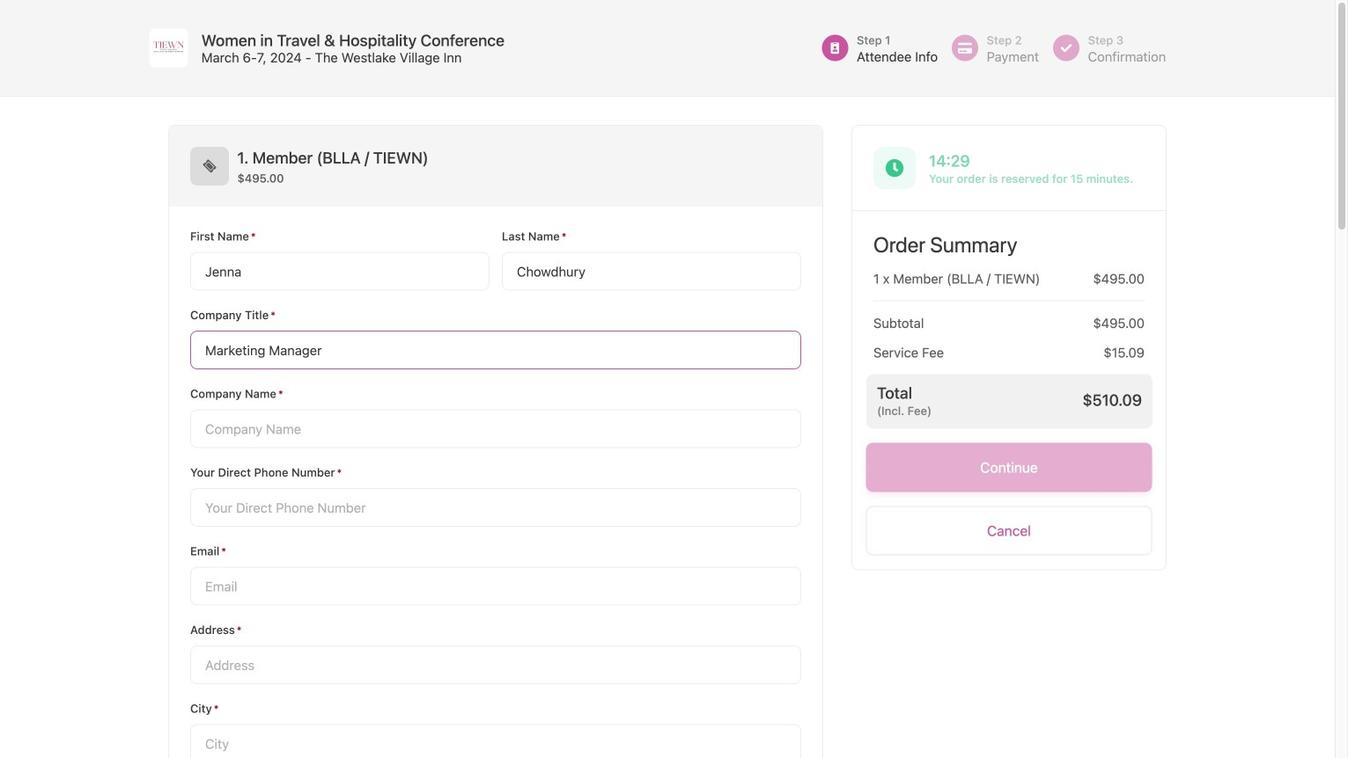 Task type: describe. For each thing, give the bounding box(es) containing it.
subtotal $495.00 element
[[852, 302, 1166, 331]]

Company Title text field
[[190, 331, 801, 370]]

service fee $15.09 element
[[852, 331, 1166, 361]]

City text field
[[190, 725, 801, 759]]

ticket icon image
[[203, 159, 217, 173]]

First Name text field
[[190, 252, 490, 291]]

Company Name text field
[[190, 410, 801, 449]]

Last Name text field
[[502, 252, 801, 291]]

Email text field
[[190, 567, 801, 606]]



Task type: locate. For each thing, give the bounding box(es) containing it.
timer
[[929, 151, 1145, 170]]

Address text field
[[190, 646, 801, 685]]

Your Direct Phone Number text field
[[190, 489, 801, 527]]

clock icon image
[[885, 158, 904, 178]]

banner
[[0, 0, 1335, 97]]



